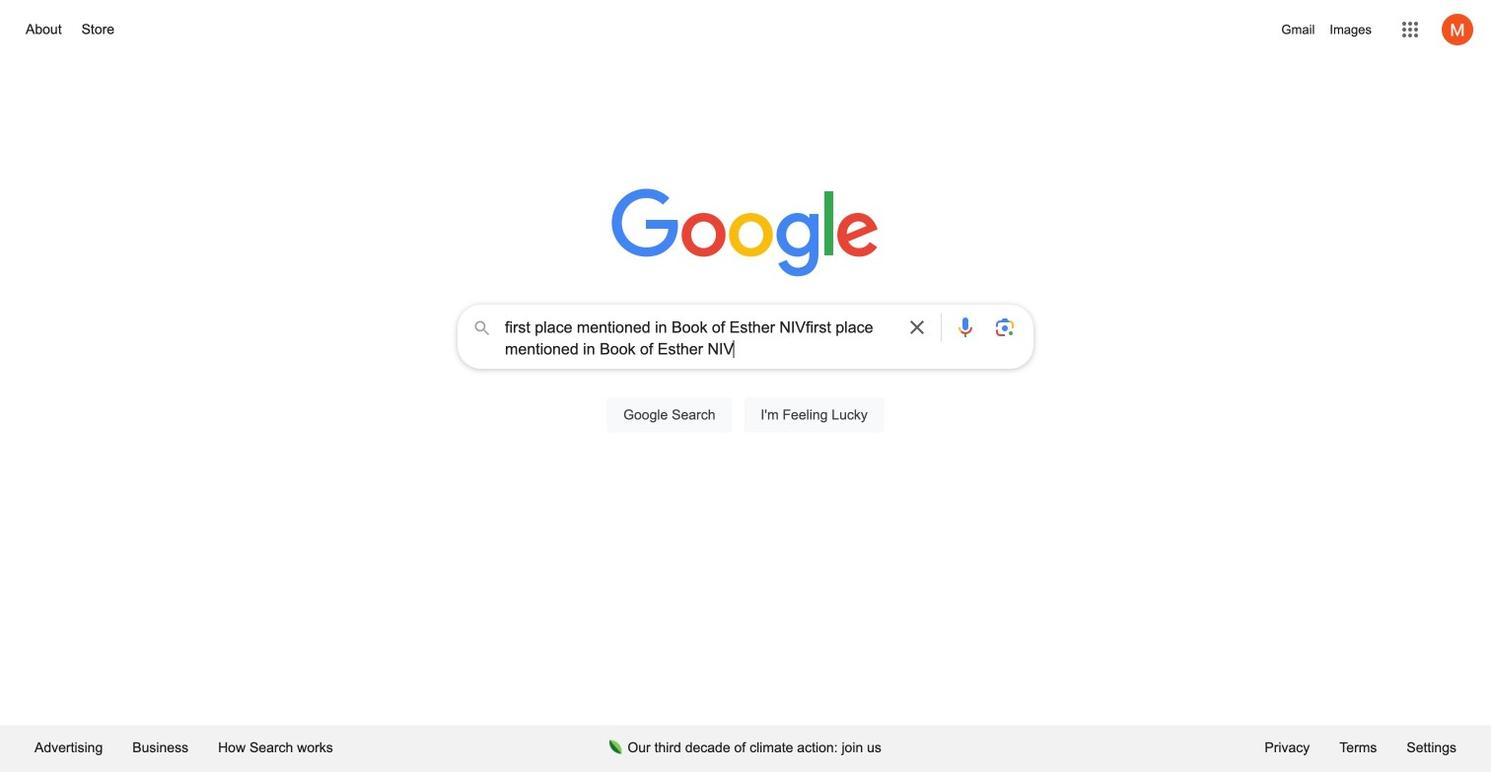 Task type: describe. For each thing, give the bounding box(es) containing it.
search by image image
[[993, 316, 1017, 339]]



Task type: locate. For each thing, give the bounding box(es) containing it.
None search field
[[20, 299, 1471, 456]]

search by voice image
[[954, 316, 977, 339]]

google image
[[611, 188, 880, 279]]

Search text field
[[505, 317, 893, 360]]



Task type: vqa. For each thing, say whether or not it's contained in the screenshot.
 on the left of the page
no



